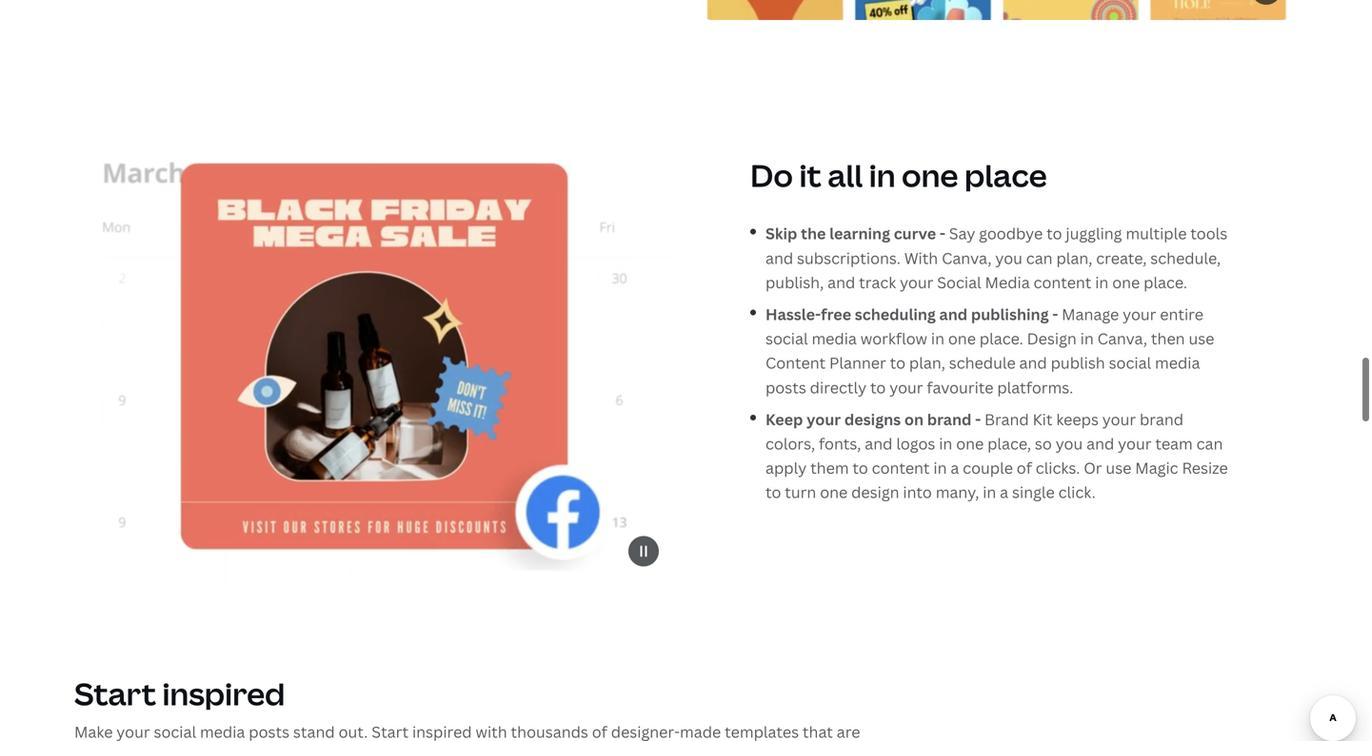 Task type: describe. For each thing, give the bounding box(es) containing it.
multiple
[[1126, 223, 1187, 244]]

brand for your
[[1140, 409, 1184, 430]]

designs
[[844, 409, 901, 430]]

content for to
[[872, 458, 930, 479]]

create,
[[1096, 248, 1147, 268]]

you inside say goodbye to juggling multiple tools and subscriptions. with canva, you can plan, create, schedule, publish, and track your social media content in one place.
[[995, 248, 1023, 268]]

curve
[[894, 223, 936, 244]]

plan, inside say goodbye to juggling multiple tools and subscriptions. with canva, you can plan, create, schedule, publish, and track your social media content in one place.
[[1056, 248, 1093, 268]]

to down workflow
[[890, 353, 906, 373]]

fonts,
[[819, 434, 861, 454]]

manage your entire social media workflow in one place. design in canva, then use content planner to plan, schedule and publish social media posts directly to your favourite platforms.
[[766, 304, 1214, 398]]

many,
[[936, 482, 979, 503]]

and down subscriptions.
[[828, 272, 855, 293]]

keep your designs on brand -
[[766, 409, 985, 430]]

one up couple
[[956, 434, 984, 454]]

them
[[810, 458, 849, 479]]

the
[[801, 223, 826, 244]]

content
[[766, 353, 826, 373]]

entire
[[1160, 304, 1204, 325]]

canva, inside say goodbye to juggling multiple tools and subscriptions. with canva, you can plan, create, schedule, publish, and track your social media content in one place.
[[942, 248, 992, 268]]

publish,
[[766, 272, 824, 293]]

into
[[903, 482, 932, 503]]

keep
[[766, 409, 803, 430]]

turn
[[785, 482, 816, 503]]

media
[[985, 272, 1030, 293]]

1 horizontal spatial media
[[1155, 353, 1200, 373]]

to left turn at right bottom
[[766, 482, 781, 503]]

in inside say goodbye to juggling multiple tools and subscriptions. with canva, you can plan, create, schedule, publish, and track your social media content in one place.
[[1095, 272, 1109, 293]]

use inside the manage your entire social media workflow in one place. design in canva, then use content planner to plan, schedule and publish social media posts directly to your favourite platforms.
[[1189, 329, 1214, 349]]

do
[[750, 155, 793, 196]]

place. inside the manage your entire social media workflow in one place. design in canva, then use content planner to plan, schedule and publish social media posts directly to your favourite platforms.
[[980, 329, 1023, 349]]

- for brand
[[975, 409, 981, 430]]

you inside brand kit keeps your brand colors, fonts, and logos in one place, so you and your team can apply them to content in a couple of clicks. or use magic resize to turn one design into many, in a single click.
[[1056, 434, 1083, 454]]

0 vertical spatial -
[[940, 223, 946, 244]]

colors,
[[766, 434, 815, 454]]

tools
[[1191, 223, 1228, 244]]

your up magic
[[1118, 434, 1152, 454]]

your right keeps
[[1102, 409, 1136, 430]]

hassle-free scheduling and publishing -
[[766, 304, 1062, 325]]

in right all on the right of page
[[869, 155, 896, 196]]

canva, inside the manage your entire social media workflow in one place. design in canva, then use content planner to plan, schedule and publish social media posts directly to your favourite platforms.
[[1098, 329, 1147, 349]]

social
[[937, 272, 981, 293]]

in right logos
[[939, 434, 953, 454]]

0 vertical spatial social
[[766, 329, 808, 349]]

favourite
[[927, 377, 994, 398]]

say
[[949, 223, 975, 244]]

1 vertical spatial social
[[1109, 353, 1151, 373]]

or
[[1084, 458, 1102, 479]]

track
[[859, 272, 896, 293]]

with
[[904, 248, 938, 268]]

place. inside say goodbye to juggling multiple tools and subscriptions. with canva, you can plan, create, schedule, publish, and track your social media content in one place.
[[1144, 272, 1187, 293]]

resize
[[1182, 458, 1228, 479]]

and up or
[[1087, 434, 1114, 454]]

can inside say goodbye to juggling multiple tools and subscriptions. with canva, you can plan, create, schedule, publish, and track your social media content in one place.
[[1026, 248, 1053, 268]]

clicks.
[[1036, 458, 1080, 479]]

and inside the manage your entire social media workflow in one place. design in canva, then use content planner to plan, schedule and publish social media posts directly to your favourite platforms.
[[1019, 353, 1047, 373]]

schedule,
[[1151, 248, 1221, 268]]

kit
[[1033, 409, 1053, 430]]

0 horizontal spatial media
[[812, 329, 857, 349]]

workflow
[[861, 329, 927, 349]]

directly
[[810, 377, 867, 398]]

one down them
[[820, 482, 848, 503]]

and down social
[[939, 304, 968, 325]]



Task type: locate. For each thing, give the bounding box(es) containing it.
0 horizontal spatial can
[[1026, 248, 1053, 268]]

apply
[[766, 458, 807, 479]]

and down skip
[[766, 248, 793, 268]]

0 vertical spatial a
[[951, 458, 959, 479]]

to left juggling
[[1047, 223, 1062, 244]]

1 vertical spatial media
[[1155, 353, 1200, 373]]

1 horizontal spatial brand
[[1140, 409, 1184, 430]]

your inside say goodbye to juggling multiple tools and subscriptions. with canva, you can plan, create, schedule, publish, and track your social media content in one place.
[[900, 272, 934, 293]]

canva, down manage
[[1098, 329, 1147, 349]]

your up on
[[890, 377, 923, 398]]

single
[[1012, 482, 1055, 503]]

in down the create,
[[1095, 272, 1109, 293]]

1 vertical spatial -
[[1052, 304, 1058, 325]]

skip the learning curve -
[[766, 223, 949, 244]]

couple
[[963, 458, 1013, 479]]

one down the create,
[[1112, 272, 1140, 293]]

publish
[[1051, 353, 1105, 373]]

manage
[[1062, 304, 1119, 325]]

all
[[828, 155, 863, 196]]

and up 'platforms.'
[[1019, 353, 1047, 373]]

publishing
[[971, 304, 1049, 325]]

brand inside brand kit keeps your brand colors, fonts, and logos in one place, so you and your team can apply them to content in a couple of clicks. or use magic resize to turn one design into many, in a single click.
[[1140, 409, 1184, 430]]

content inside say goodbye to juggling multiple tools and subscriptions. with canva, you can plan, create, schedule, publish, and track your social media content in one place.
[[1034, 272, 1092, 293]]

1 horizontal spatial a
[[1000, 482, 1009, 503]]

0 vertical spatial use
[[1189, 329, 1214, 349]]

2 vertical spatial -
[[975, 409, 981, 430]]

one up curve
[[902, 155, 958, 196]]

2 horizontal spatial -
[[1052, 304, 1058, 325]]

media down free
[[812, 329, 857, 349]]

media
[[812, 329, 857, 349], [1155, 353, 1200, 373]]

you
[[995, 248, 1023, 268], [1056, 434, 1083, 454]]

do it all in one place
[[750, 155, 1047, 196]]

brand
[[927, 409, 972, 430], [1140, 409, 1184, 430]]

0 horizontal spatial a
[[951, 458, 959, 479]]

1 horizontal spatial canva,
[[1098, 329, 1147, 349]]

place
[[965, 155, 1047, 196]]

content
[[1034, 272, 1092, 293], [872, 458, 930, 479]]

start inspired
[[74, 674, 285, 715]]

0 vertical spatial plan,
[[1056, 248, 1093, 268]]

0 horizontal spatial use
[[1106, 458, 1132, 479]]

- up design
[[1052, 304, 1058, 325]]

plan, down juggling
[[1056, 248, 1093, 268]]

can down goodbye
[[1026, 248, 1053, 268]]

plan, up favourite
[[909, 353, 945, 373]]

0 horizontal spatial social
[[766, 329, 808, 349]]

media down then
[[1155, 353, 1200, 373]]

place. down schedule,
[[1144, 272, 1187, 293]]

1 vertical spatial a
[[1000, 482, 1009, 503]]

social down hassle-
[[766, 329, 808, 349]]

place. down publishing at the right of the page
[[980, 329, 1023, 349]]

place,
[[988, 434, 1031, 454]]

logos
[[896, 434, 935, 454]]

1 horizontal spatial can
[[1197, 434, 1223, 454]]

canva, down say
[[942, 248, 992, 268]]

1 horizontal spatial content
[[1034, 272, 1092, 293]]

can
[[1026, 248, 1053, 268], [1197, 434, 1223, 454]]

social
[[766, 329, 808, 349], [1109, 353, 1151, 373]]

1 vertical spatial content
[[872, 458, 930, 479]]

- left brand on the right bottom
[[975, 409, 981, 430]]

place.
[[1144, 272, 1187, 293], [980, 329, 1023, 349]]

- for publishing
[[1052, 304, 1058, 325]]

hassle-
[[766, 304, 821, 325]]

1 vertical spatial can
[[1197, 434, 1223, 454]]

1 horizontal spatial plan,
[[1056, 248, 1093, 268]]

click.
[[1058, 482, 1096, 503]]

then
[[1151, 329, 1185, 349]]

say goodbye to juggling multiple tools and subscriptions. with canva, you can plan, create, schedule, publish, and track your social media content in one place.
[[766, 223, 1228, 293]]

in down manage
[[1080, 329, 1094, 349]]

start
[[74, 674, 156, 715]]

to up design
[[853, 458, 868, 479]]

1 vertical spatial canva,
[[1098, 329, 1147, 349]]

0 horizontal spatial canva,
[[942, 248, 992, 268]]

in up many, on the bottom right
[[934, 458, 947, 479]]

skip
[[766, 223, 797, 244]]

1 horizontal spatial social
[[1109, 353, 1151, 373]]

content inside brand kit keeps your brand colors, fonts, and logos in one place, so you and your team can apply them to content in a couple of clicks. or use magic resize to turn one design into many, in a single click.
[[872, 458, 930, 479]]

0 vertical spatial can
[[1026, 248, 1053, 268]]

1 vertical spatial place.
[[980, 329, 1023, 349]]

1 vertical spatial use
[[1106, 458, 1132, 479]]

0 horizontal spatial -
[[940, 223, 946, 244]]

so
[[1035, 434, 1052, 454]]

0 horizontal spatial content
[[872, 458, 930, 479]]

brand
[[985, 409, 1029, 430]]

use
[[1189, 329, 1214, 349], [1106, 458, 1132, 479]]

0 vertical spatial place.
[[1144, 272, 1187, 293]]

0 horizontal spatial place.
[[980, 329, 1023, 349]]

0 vertical spatial canva,
[[942, 248, 992, 268]]

-
[[940, 223, 946, 244], [1052, 304, 1058, 325], [975, 409, 981, 430]]

content down logos
[[872, 458, 930, 479]]

your up fonts,
[[807, 409, 841, 430]]

scheduling
[[855, 304, 936, 325]]

a up many, on the bottom right
[[951, 458, 959, 479]]

1 horizontal spatial you
[[1056, 434, 1083, 454]]

1 vertical spatial you
[[1056, 434, 1083, 454]]

1 horizontal spatial place.
[[1144, 272, 1187, 293]]

1 brand from the left
[[927, 409, 972, 430]]

keeps
[[1056, 409, 1099, 430]]

and down "keep your designs on brand -"
[[865, 434, 893, 454]]

1 vertical spatial plan,
[[909, 353, 945, 373]]

0 horizontal spatial plan,
[[909, 353, 945, 373]]

to down the planner
[[870, 377, 886, 398]]

your down with
[[900, 272, 934, 293]]

to inside say goodbye to juggling multiple tools and subscriptions. with canva, you can plan, create, schedule, publish, and track your social media content in one place.
[[1047, 223, 1062, 244]]

can inside brand kit keeps your brand colors, fonts, and logos in one place, so you and your team can apply them to content in a couple of clicks. or use magic resize to turn one design into many, in a single click.
[[1197, 434, 1223, 454]]

one inside say goodbye to juggling multiple tools and subscriptions. with canva, you can plan, create, schedule, publish, and track your social media content in one place.
[[1112, 272, 1140, 293]]

free
[[821, 304, 851, 325]]

inspired
[[162, 674, 285, 715]]

0 vertical spatial you
[[995, 248, 1023, 268]]

- left say
[[940, 223, 946, 244]]

brand up team in the bottom right of the page
[[1140, 409, 1184, 430]]

your up then
[[1123, 304, 1156, 325]]

your
[[900, 272, 934, 293], [1123, 304, 1156, 325], [890, 377, 923, 398], [807, 409, 841, 430], [1102, 409, 1136, 430], [1118, 434, 1152, 454]]

planner
[[829, 353, 886, 373]]

content up manage
[[1034, 272, 1092, 293]]

0 horizontal spatial brand
[[927, 409, 972, 430]]

in down hassle-free scheduling and publishing -
[[931, 329, 945, 349]]

design
[[1027, 329, 1077, 349]]

posts
[[766, 377, 806, 398]]

brand for on
[[927, 409, 972, 430]]

one
[[902, 155, 958, 196], [1112, 272, 1140, 293], [948, 329, 976, 349], [956, 434, 984, 454], [820, 482, 848, 503]]

2 brand from the left
[[1140, 409, 1184, 430]]

brand down favourite
[[927, 409, 972, 430]]

0 vertical spatial media
[[812, 329, 857, 349]]

on
[[904, 409, 924, 430]]

you up the media
[[995, 248, 1023, 268]]

schedule
[[949, 353, 1016, 373]]

magic
[[1135, 458, 1178, 479]]

it
[[799, 155, 821, 196]]

can up resize
[[1197, 434, 1223, 454]]

learning
[[829, 223, 890, 244]]

a left single
[[1000, 482, 1009, 503]]

plan, inside the manage your entire social media workflow in one place. design in canva, then use content planner to plan, schedule and publish social media posts directly to your favourite platforms.
[[909, 353, 945, 373]]

canva,
[[942, 248, 992, 268], [1098, 329, 1147, 349]]

one inside the manage your entire social media workflow in one place. design in canva, then use content planner to plan, schedule and publish social media posts directly to your favourite platforms.
[[948, 329, 976, 349]]

goodbye
[[979, 223, 1043, 244]]

brand kit keeps your brand colors, fonts, and logos in one place, so you and your team can apply them to content in a couple of clicks. or use magic resize to turn one design into many, in a single click.
[[766, 409, 1228, 503]]

juggling
[[1066, 223, 1122, 244]]

plan,
[[1056, 248, 1093, 268], [909, 353, 945, 373]]

0 vertical spatial content
[[1034, 272, 1092, 293]]

content for media
[[1034, 272, 1092, 293]]

a
[[951, 458, 959, 479], [1000, 482, 1009, 503]]

social down then
[[1109, 353, 1151, 373]]

subscriptions.
[[797, 248, 901, 268]]

to
[[1047, 223, 1062, 244], [890, 353, 906, 373], [870, 377, 886, 398], [853, 458, 868, 479], [766, 482, 781, 503]]

and
[[766, 248, 793, 268], [828, 272, 855, 293], [939, 304, 968, 325], [1019, 353, 1047, 373], [865, 434, 893, 454], [1087, 434, 1114, 454]]

you down keeps
[[1056, 434, 1083, 454]]

platforms.
[[997, 377, 1073, 398]]

use right or
[[1106, 458, 1132, 479]]

of
[[1017, 458, 1032, 479]]

in down couple
[[983, 482, 996, 503]]

use inside brand kit keeps your brand colors, fonts, and logos in one place, so you and your team can apply them to content in a couple of clicks. or use magic resize to turn one design into many, in a single click.
[[1106, 458, 1132, 479]]

1 horizontal spatial -
[[975, 409, 981, 430]]

design
[[851, 482, 899, 503]]

1 horizontal spatial use
[[1189, 329, 1214, 349]]

in
[[869, 155, 896, 196], [1095, 272, 1109, 293], [931, 329, 945, 349], [1080, 329, 1094, 349], [939, 434, 953, 454], [934, 458, 947, 479], [983, 482, 996, 503]]

use down entire
[[1189, 329, 1214, 349]]

0 horizontal spatial you
[[995, 248, 1023, 268]]

team
[[1155, 434, 1193, 454]]

one up schedule
[[948, 329, 976, 349]]



Task type: vqa. For each thing, say whether or not it's contained in the screenshot.
the multiple
yes



